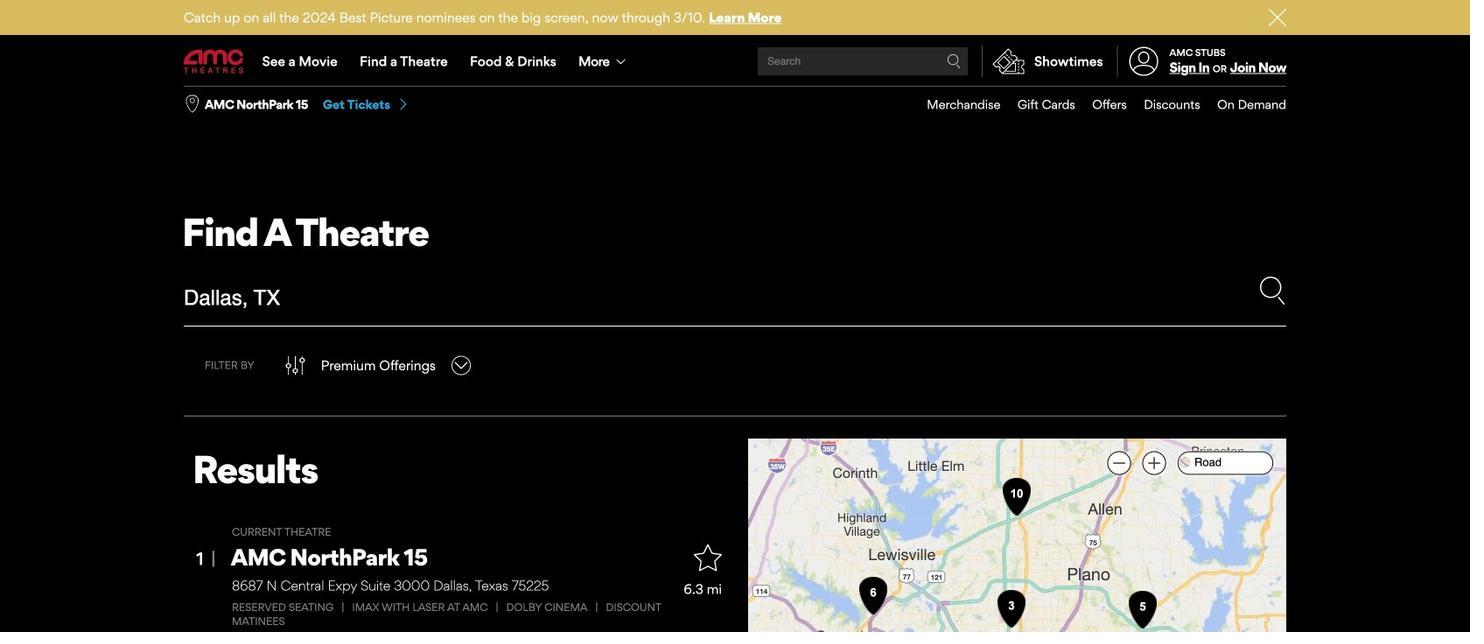 Task type: locate. For each thing, give the bounding box(es) containing it.
submit search icon image
[[947, 54, 961, 68]]

2 menu item from the left
[[1001, 87, 1076, 122]]

premium formats element
[[232, 601, 675, 628]]

sign in or join amc stubs element
[[1118, 37, 1287, 86]]

menu item
[[910, 87, 1001, 122], [1001, 87, 1076, 122], [1076, 87, 1127, 122], [1127, 87, 1201, 122], [1201, 87, 1287, 122]]

showtimes image
[[983, 46, 1035, 77]]

cookie consent banner dialog
[[0, 585, 1471, 632]]

1 menu item from the left
[[910, 87, 1001, 122]]

0 vertical spatial menu
[[184, 37, 1287, 86]]

menu
[[184, 37, 1287, 86], [910, 87, 1287, 122]]

3 menu item from the left
[[1076, 87, 1127, 122]]

amc logo image
[[184, 49, 245, 73], [184, 49, 245, 73]]

4 menu item from the left
[[1127, 87, 1201, 122]]



Task type: describe. For each thing, give the bounding box(es) containing it.
Search by City, Zip or Theatre text field
[[184, 276, 1184, 319]]

search the AMC website text field
[[765, 55, 947, 68]]

1 vertical spatial menu
[[910, 87, 1287, 122]]

submit search image
[[1259, 276, 1287, 304]]

user profile image
[[1120, 47, 1169, 76]]

5 menu item from the left
[[1201, 87, 1287, 122]]

Click to Favorite this theatre checkbox
[[694, 544, 722, 572]]



Task type: vqa. For each thing, say whether or not it's contained in the screenshot.
menu
yes



